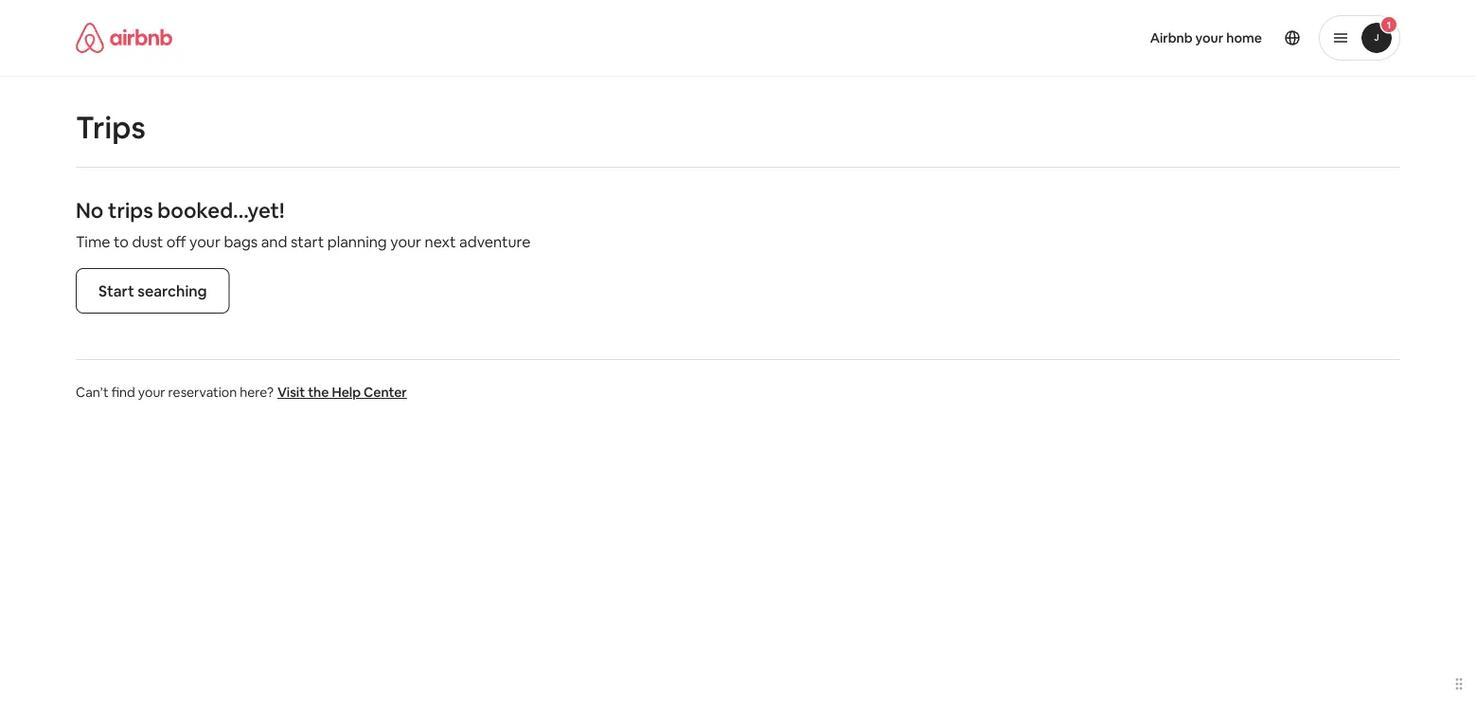 Task type: describe. For each thing, give the bounding box(es) containing it.
trips
[[108, 197, 153, 224]]

visit
[[278, 384, 305, 401]]

visit the help center link
[[278, 384, 407, 401]]

to
[[114, 232, 129, 251]]

your right "off"
[[190, 232, 221, 251]]

the
[[308, 384, 329, 401]]

searching
[[138, 281, 207, 300]]

booked...yet!
[[158, 197, 285, 224]]

no
[[76, 197, 104, 224]]

find
[[112, 384, 135, 401]]

your inside "link"
[[1196, 29, 1224, 46]]

start searching link
[[76, 268, 230, 314]]

airbnb
[[1151, 29, 1193, 46]]

time
[[76, 232, 110, 251]]

no trips booked...yet! time to dust off your bags and start planning your next adventure
[[76, 197, 531, 251]]

airbnb your home
[[1151, 29, 1263, 46]]

off
[[167, 232, 186, 251]]



Task type: vqa. For each thing, say whether or not it's contained in the screenshot.
stays
no



Task type: locate. For each thing, give the bounding box(es) containing it.
and
[[261, 232, 288, 251]]

your
[[1196, 29, 1224, 46], [190, 232, 221, 251], [390, 232, 422, 251], [138, 384, 165, 401]]

home
[[1227, 29, 1263, 46]]

your right planning
[[390, 232, 422, 251]]

airbnb your home link
[[1139, 18, 1274, 58]]

1
[[1388, 18, 1392, 31]]

planning
[[327, 232, 387, 251]]

start
[[291, 232, 324, 251]]

your right find
[[138, 384, 165, 401]]

1 button
[[1320, 15, 1401, 61]]

start
[[99, 281, 134, 300]]

dust
[[132, 232, 163, 251]]

start searching
[[99, 281, 207, 300]]

trips
[[76, 107, 146, 147]]

your left home
[[1196, 29, 1224, 46]]

can't find your reservation here? visit the help center
[[76, 384, 407, 401]]

can't
[[76, 384, 109, 401]]

profile element
[[761, 0, 1401, 76]]

bags
[[224, 232, 258, 251]]

next adventure
[[425, 232, 531, 251]]

help center
[[332, 384, 407, 401]]

reservation here?
[[168, 384, 274, 401]]



